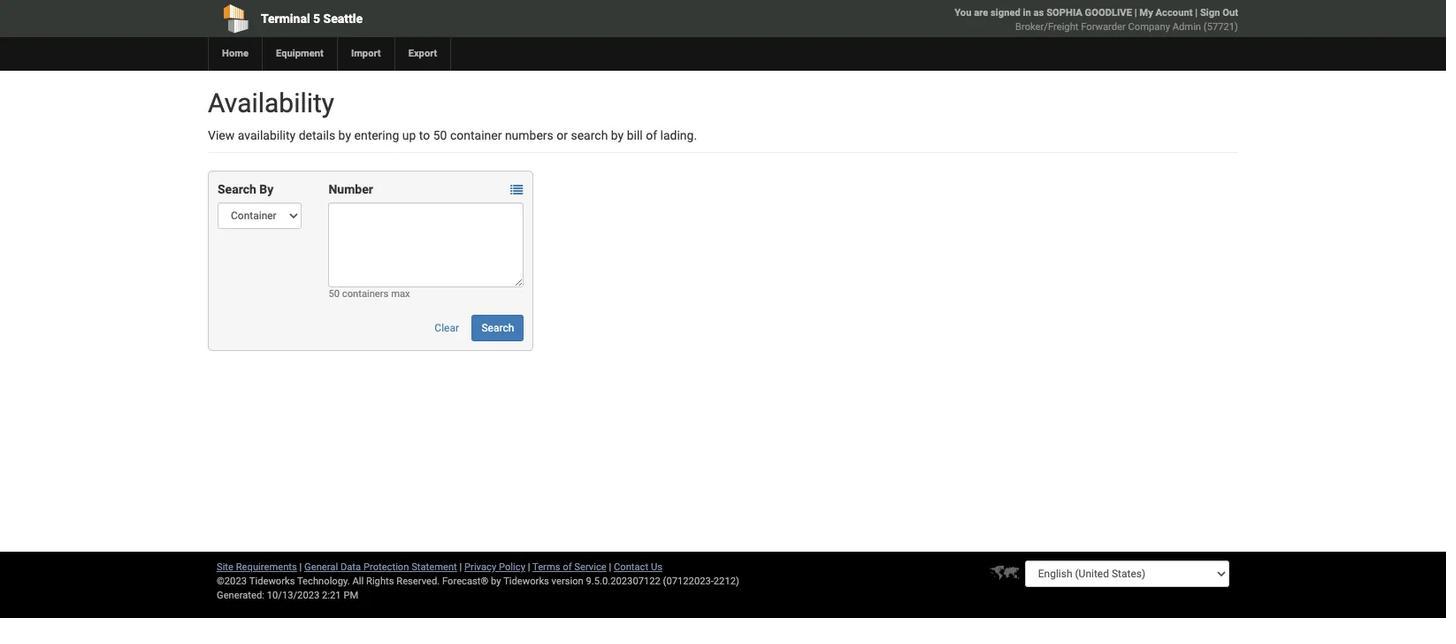 Task type: vqa. For each thing, say whether or not it's contained in the screenshot.
the 'Search' within the Search button
no



Task type: locate. For each thing, give the bounding box(es) containing it.
0 horizontal spatial of
[[563, 562, 572, 573]]

of
[[646, 128, 657, 142], [563, 562, 572, 573]]

terminal 5 seattle
[[261, 11, 363, 26]]

50 left containers
[[329, 288, 340, 300]]

account
[[1156, 7, 1193, 19]]

all
[[352, 576, 364, 587]]

search right clear
[[482, 322, 514, 334]]

by left bill
[[611, 128, 624, 142]]

by
[[338, 128, 351, 142], [611, 128, 624, 142], [491, 576, 501, 587]]

terminal 5 seattle link
[[208, 0, 622, 37]]

data
[[340, 562, 361, 573]]

0 horizontal spatial by
[[338, 128, 351, 142]]

1 horizontal spatial of
[[646, 128, 657, 142]]

clear
[[435, 322, 459, 334]]

2:21
[[322, 590, 341, 601]]

number
[[329, 182, 373, 196]]

| up 9.5.0.202307122
[[609, 562, 611, 573]]

lading.
[[660, 128, 697, 142]]

search
[[218, 182, 256, 196], [482, 322, 514, 334]]

bill
[[627, 128, 643, 142]]

50 containers max
[[329, 288, 410, 300]]

0 horizontal spatial search
[[218, 182, 256, 196]]

of up version
[[563, 562, 572, 573]]

details
[[299, 128, 335, 142]]

as
[[1034, 7, 1044, 19]]

to
[[419, 128, 430, 142]]

2 horizontal spatial by
[[611, 128, 624, 142]]

us
[[651, 562, 662, 573]]

import link
[[337, 37, 394, 71]]

search for search
[[482, 322, 514, 334]]

sign
[[1200, 7, 1220, 19]]

1 vertical spatial of
[[563, 562, 572, 573]]

1 horizontal spatial search
[[482, 322, 514, 334]]

site
[[217, 562, 233, 573]]

contact us link
[[614, 562, 662, 573]]

search inside button
[[482, 322, 514, 334]]

out
[[1223, 7, 1238, 19]]

availability
[[238, 128, 296, 142]]

0 horizontal spatial 50
[[329, 288, 340, 300]]

| left sign
[[1195, 7, 1198, 19]]

search left by
[[218, 182, 256, 196]]

view
[[208, 128, 235, 142]]

availability
[[208, 88, 334, 119]]

container
[[450, 128, 502, 142]]

general data protection statement link
[[304, 562, 457, 573]]

requirements
[[236, 562, 297, 573]]

clear button
[[425, 315, 469, 341]]

protection
[[363, 562, 409, 573]]

0 vertical spatial of
[[646, 128, 657, 142]]

1 horizontal spatial by
[[491, 576, 501, 587]]

entering
[[354, 128, 399, 142]]

| left my
[[1135, 7, 1137, 19]]

1 vertical spatial search
[[482, 322, 514, 334]]

by right details
[[338, 128, 351, 142]]

export link
[[394, 37, 451, 71]]

search
[[571, 128, 608, 142]]

50
[[433, 128, 447, 142], [329, 288, 340, 300]]

service
[[574, 562, 607, 573]]

tideworks
[[503, 576, 549, 587]]

of right bill
[[646, 128, 657, 142]]

rights
[[366, 576, 394, 587]]

you
[[955, 7, 972, 19]]

my
[[1140, 7, 1153, 19]]

goodlive
[[1085, 7, 1132, 19]]

by down privacy policy link
[[491, 576, 501, 587]]

policy
[[499, 562, 525, 573]]

broker/freight
[[1015, 21, 1079, 33]]

10/13/2023
[[267, 590, 320, 601]]

0 vertical spatial 50
[[433, 128, 447, 142]]

9.5.0.202307122
[[586, 576, 661, 587]]

version
[[552, 576, 584, 587]]

50 right to
[[433, 128, 447, 142]]

(57721)
[[1204, 21, 1238, 33]]

terms
[[533, 562, 560, 573]]

1 horizontal spatial 50
[[433, 128, 447, 142]]

technology.
[[297, 576, 350, 587]]

signed
[[991, 7, 1021, 19]]

generated:
[[217, 590, 264, 601]]

of inside site requirements | general data protection statement | privacy policy | terms of service | contact us ©2023 tideworks technology. all rights reserved. forecast® by tideworks version 9.5.0.202307122 (07122023-2212) generated: 10/13/2023 2:21 pm
[[563, 562, 572, 573]]

Number text field
[[329, 203, 524, 287]]

|
[[1135, 7, 1137, 19], [1195, 7, 1198, 19], [299, 562, 302, 573], [460, 562, 462, 573], [528, 562, 530, 573], [609, 562, 611, 573]]

view availability details by entering up to 50 container numbers or search by bill of lading.
[[208, 128, 697, 142]]

search by
[[218, 182, 274, 196]]

0 vertical spatial search
[[218, 182, 256, 196]]

forecast®
[[442, 576, 489, 587]]

1 vertical spatial 50
[[329, 288, 340, 300]]

search button
[[472, 315, 524, 341]]

2212)
[[714, 576, 739, 587]]

show list image
[[511, 184, 523, 197]]



Task type: describe. For each thing, give the bounding box(es) containing it.
terms of service link
[[533, 562, 607, 573]]

sophia
[[1046, 7, 1082, 19]]

seattle
[[323, 11, 363, 26]]

privacy policy link
[[464, 562, 525, 573]]

containers
[[342, 288, 389, 300]]

are
[[974, 7, 988, 19]]

site requirements | general data protection statement | privacy policy | terms of service | contact us ©2023 tideworks technology. all rights reserved. forecast® by tideworks version 9.5.0.202307122 (07122023-2212) generated: 10/13/2023 2:21 pm
[[217, 562, 739, 601]]

general
[[304, 562, 338, 573]]

import
[[351, 48, 381, 59]]

(07122023-
[[663, 576, 714, 587]]

my account link
[[1140, 7, 1193, 19]]

5
[[313, 11, 320, 26]]

terminal
[[261, 11, 310, 26]]

home
[[222, 48, 249, 59]]

reserved.
[[396, 576, 440, 587]]

pm
[[344, 590, 358, 601]]

numbers
[[505, 128, 554, 142]]

in
[[1023, 7, 1031, 19]]

equipment link
[[262, 37, 337, 71]]

site requirements link
[[217, 562, 297, 573]]

you are signed in as sophia goodlive | my account | sign out broker/freight forwarder company admin (57721)
[[955, 7, 1238, 33]]

statement
[[411, 562, 457, 573]]

equipment
[[276, 48, 324, 59]]

| up tideworks
[[528, 562, 530, 573]]

search for search by
[[218, 182, 256, 196]]

forwarder
[[1081, 21, 1126, 33]]

max
[[391, 288, 410, 300]]

privacy
[[464, 562, 496, 573]]

home link
[[208, 37, 262, 71]]

admin
[[1173, 21, 1201, 33]]

or
[[557, 128, 568, 142]]

up
[[402, 128, 416, 142]]

company
[[1128, 21, 1170, 33]]

contact
[[614, 562, 648, 573]]

| left general
[[299, 562, 302, 573]]

by
[[259, 182, 274, 196]]

by inside site requirements | general data protection statement | privacy policy | terms of service | contact us ©2023 tideworks technology. all rights reserved. forecast® by tideworks version 9.5.0.202307122 (07122023-2212) generated: 10/13/2023 2:21 pm
[[491, 576, 501, 587]]

export
[[408, 48, 437, 59]]

©2023 tideworks
[[217, 576, 295, 587]]

| up the forecast®
[[460, 562, 462, 573]]

sign out link
[[1200, 7, 1238, 19]]



